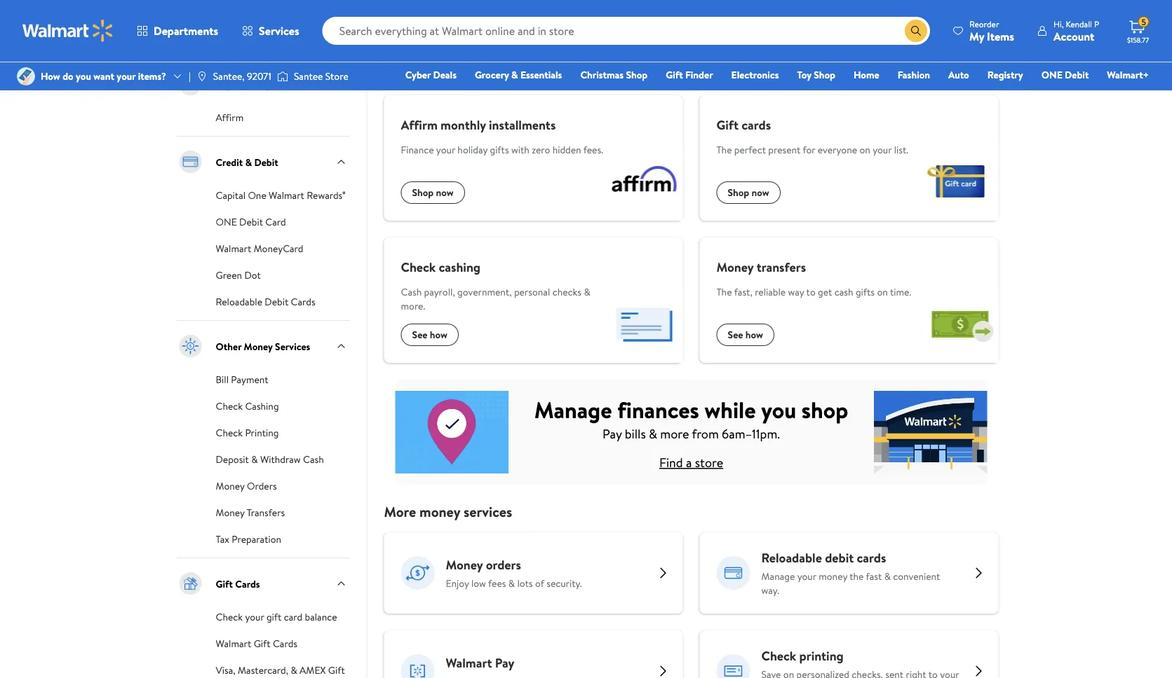 Task type: locate. For each thing, give the bounding box(es) containing it.
1 horizontal spatial cash
[[401, 285, 422, 299]]

& right the checks
[[584, 285, 590, 299]]

affirm for affirm monthly installments
[[401, 116, 438, 134]]

money up departments
[[216, 6, 245, 20]]

on right everyone
[[860, 143, 870, 157]]

find inside button
[[728, 43, 747, 57]]

2 horizontal spatial how
[[766, 43, 783, 57]]

1 vertical spatial manage
[[761, 570, 795, 584]]

2 the from the top
[[717, 285, 732, 299]]

one down capital
[[216, 215, 237, 229]]

shop now down perfect
[[728, 186, 769, 200]]

electronics link
[[725, 67, 785, 82]]

see
[[412, 328, 427, 342], [728, 328, 743, 342]]

1 horizontal spatial manage
[[761, 570, 795, 584]]

 image right the |
[[196, 71, 208, 82]]

home up santee
[[285, 6, 310, 20]]

visa, mastercard, & amex gift link
[[216, 663, 345, 679]]

money up tax
[[216, 506, 245, 520]]

walmart up green dot 'link'
[[216, 242, 251, 256]]

0 horizontal spatial cards
[[742, 116, 771, 134]]

2 shop now button from the left
[[717, 182, 781, 204]]

find left a
[[659, 454, 683, 472]]

find left out at the right top of the page
[[728, 43, 747, 57]]

0 vertical spatial home
[[285, 6, 310, 20]]

walmart up santee,
[[216, 33, 251, 47]]

0 vertical spatial cards
[[742, 116, 771, 134]]

money right 'more'
[[420, 502, 460, 522]]

fashion
[[898, 68, 930, 82]]

0 horizontal spatial one
[[216, 215, 237, 229]]

cyber deals link
[[399, 67, 463, 82]]

0 horizontal spatial gifts
[[490, 143, 509, 157]]

see how button for money
[[717, 324, 774, 347]]

money transfers. the fast, reliable way to get cash gifts on time. image
[[921, 286, 998, 363]]

one for one debit card
[[216, 215, 237, 229]]

check inside check cashing link
[[216, 400, 243, 413]]

gifts right cash
[[856, 285, 875, 299]]

1 horizontal spatial see how
[[728, 328, 763, 342]]

money for money services home
[[216, 6, 245, 20]]

money for money transfers
[[216, 506, 245, 520]]

check down "bill"
[[216, 400, 243, 413]]

& inside 'manage finances while you shop pay bills & more from 6am–11pm.'
[[649, 426, 657, 443]]

manage inside 'manage finances while you shop pay bills & more from 6am–11pm.'
[[534, 394, 612, 426]]

check printing
[[216, 426, 279, 440]]

& inside 'visa, mastercard, & amex gift'
[[291, 664, 297, 678]]

money up enjoy
[[446, 557, 483, 574]]

the
[[717, 143, 732, 157], [717, 285, 732, 299]]

the left fast,
[[717, 285, 732, 299]]

the for money transfers
[[717, 285, 732, 299]]

check inside check your gift card balance link
[[216, 611, 243, 625]]

the left perfect
[[717, 143, 732, 157]]

0 horizontal spatial walmart pay
[[216, 33, 269, 47]]

1 horizontal spatial affirm
[[401, 116, 438, 134]]

gift for gift cards
[[216, 577, 233, 591]]

0 vertical spatial gifts
[[490, 143, 509, 157]]

0 horizontal spatial cash
[[303, 453, 324, 467]]

affirm
[[216, 111, 244, 125], [401, 116, 438, 134]]

affirm monthly installments
[[401, 116, 556, 134]]

store
[[695, 454, 723, 472]]

see how for check
[[412, 328, 448, 342]]

1 see how button from the left
[[401, 324, 459, 347]]

1 see how from the left
[[412, 328, 448, 342]]

how
[[766, 43, 783, 57], [430, 328, 448, 342], [745, 328, 763, 342]]

shop now for monthly
[[412, 186, 454, 200]]

& left grow
[[453, 1, 459, 14]]

check printing link
[[700, 631, 998, 679]]

0 vertical spatial manage
[[534, 394, 612, 426]]

1 horizontal spatial see
[[728, 328, 743, 342]]

& inside the save, spend & grow your money- all in one place.
[[453, 1, 459, 14]]

debit inside 'link'
[[239, 215, 263, 229]]

&
[[453, 1, 459, 14], [511, 68, 518, 82], [245, 155, 252, 169], [584, 285, 590, 299], [649, 426, 657, 443], [251, 453, 258, 467], [884, 570, 891, 584], [508, 577, 515, 591], [291, 664, 297, 678]]

gift right amex at the bottom of page
[[328, 664, 345, 678]]

gift cards image
[[176, 570, 204, 598]]

money down debit
[[819, 570, 847, 584]]

one right get
[[430, 43, 451, 57]]

affirm down the buy on the top left
[[216, 111, 244, 125]]

0 vertical spatial find
[[728, 43, 747, 57]]

check cashing link
[[216, 398, 279, 414]]

affirm up 'finance'
[[401, 116, 438, 134]]

0 horizontal spatial find
[[659, 454, 683, 472]]

debit up other money services on the bottom left of the page
[[265, 295, 288, 309]]

toy shop
[[797, 68, 835, 82]]

manage left "bills"
[[534, 394, 612, 426]]

 image
[[17, 67, 35, 86]]

how right out at the right top of the page
[[766, 43, 783, 57]]

toy
[[797, 68, 811, 82]]

0 horizontal spatial now
[[436, 186, 454, 200]]

debit down account
[[1065, 68, 1089, 82]]

reloadable
[[216, 295, 262, 309], [761, 550, 822, 567]]

0 vertical spatial one
[[430, 43, 451, 57]]

2 horizontal spatial one
[[1041, 68, 1063, 82]]

0 vertical spatial cards
[[291, 295, 315, 309]]

0 horizontal spatial see
[[412, 328, 427, 342]]

1 horizontal spatial shop now
[[728, 186, 769, 200]]

gift inside walmart gift cards link
[[254, 638, 270, 651]]

1 the from the top
[[717, 143, 732, 157]]

check inside check printing link
[[216, 426, 243, 440]]

2 now from the left
[[752, 186, 769, 200]]

capital one walmart rewards trademark card. earn five percent cash back on walmart.com. find out how. image
[[921, 1, 998, 79]]

1 see from the left
[[412, 328, 427, 342]]

& left lots
[[508, 577, 515, 591]]

0 vertical spatial the
[[717, 143, 732, 157]]

0 vertical spatial on
[[860, 143, 870, 157]]

your left the holiday
[[436, 143, 455, 157]]

1 vertical spatial find
[[659, 454, 683, 472]]

manage right the reloadable debit cards. manage your money the fast and convenient way. image
[[761, 570, 795, 584]]

0 horizontal spatial how
[[430, 328, 448, 342]]

gift left the "finder"
[[666, 68, 683, 82]]

services down money services home
[[259, 23, 299, 39]]

walmart for walmart gift cards link
[[216, 638, 251, 651]]

of
[[535, 577, 544, 591]]

electronics
[[731, 68, 779, 82]]

shop now down 'finance'
[[412, 186, 454, 200]]

gift finder link
[[659, 67, 719, 82]]

do
[[63, 69, 73, 83]]

check down gift cards
[[216, 611, 243, 625]]

5
[[1142, 16, 1146, 28]]

$158.77
[[1127, 35, 1149, 45]]

0 horizontal spatial  image
[[196, 71, 208, 82]]

& right deposit
[[251, 453, 258, 467]]

services up the 92071
[[247, 6, 282, 20]]

money services home
[[216, 6, 310, 20]]

shop now for cards
[[728, 186, 769, 200]]

0 horizontal spatial reloadable
[[216, 295, 262, 309]]

from
[[692, 426, 719, 443]]

shop right toy
[[814, 68, 835, 82]]

check for check printing
[[761, 648, 796, 666]]

0 horizontal spatial shop now
[[412, 186, 454, 200]]

cards down moneycard
[[291, 295, 315, 309]]

shop now button down 'finance'
[[401, 182, 465, 204]]

you left shop
[[761, 394, 796, 426]]

1 horizontal spatial  image
[[277, 69, 288, 83]]

0 horizontal spatial see how button
[[401, 324, 459, 347]]

cash right withdraw in the bottom of the page
[[303, 453, 324, 467]]

1 horizontal spatial you
[[761, 394, 796, 426]]

preparation
[[232, 533, 281, 547]]

find
[[728, 43, 747, 57], [659, 454, 683, 472]]

auto
[[948, 68, 969, 82]]

affirm for affirm
[[216, 111, 244, 125]]

reloadable inside reloadable debit cards manage your money the fast & convenient way.
[[761, 550, 822, 567]]

see how down fast,
[[728, 328, 763, 342]]

your inside the save, spend & grow your money- all in one place.
[[485, 1, 504, 14]]

while
[[705, 394, 756, 426]]

finance your holiday gifts with zero hidden fees.
[[401, 143, 603, 157]]

cyber deals
[[405, 68, 457, 82]]

cards up check your gift card balance link at the left of the page
[[235, 577, 260, 591]]

walmart right walmart pay. use the app and enjoy touch dash free payments. icon
[[446, 655, 492, 673]]

check left printing
[[761, 648, 796, 666]]

1 vertical spatial gifts
[[856, 285, 875, 299]]

reloadable for debit
[[216, 295, 262, 309]]

gifts
[[490, 143, 509, 157], [856, 285, 875, 299]]

reloadable debit cards
[[216, 295, 315, 309]]

tax preparation
[[216, 533, 281, 547]]

visa, mastercard, & amex gift
[[216, 664, 345, 679]]

0 vertical spatial money
[[420, 502, 460, 522]]

1 vertical spatial home
[[854, 68, 879, 82]]

cash
[[401, 285, 422, 299], [303, 453, 324, 467]]

1 vertical spatial reloadable
[[761, 550, 822, 567]]

how inside button
[[766, 43, 783, 57]]

see how button for check
[[401, 324, 459, 347]]

1 vertical spatial on
[[877, 285, 888, 299]]

moneycard
[[254, 242, 303, 256]]

manage
[[534, 394, 612, 426], [761, 570, 795, 584]]

orders
[[486, 557, 521, 574]]

1 horizontal spatial see how button
[[717, 324, 774, 347]]

one debit card
[[216, 215, 286, 229]]

0 vertical spatial walmart pay link
[[216, 32, 269, 47]]

& right "bills"
[[649, 426, 657, 443]]

credit & debit
[[216, 155, 278, 169]]

deposit
[[216, 453, 249, 467]]

see how down more.
[[412, 328, 448, 342]]

& left amex at the bottom of page
[[291, 664, 297, 678]]

debit for one debit
[[1065, 68, 1089, 82]]

1 horizontal spatial reloadable
[[761, 550, 822, 567]]

cash left payroll,
[[401, 285, 422, 299]]

find for find out how
[[728, 43, 747, 57]]

1 vertical spatial you
[[761, 394, 796, 426]]

see how button down more.
[[401, 324, 459, 347]]

gifts left the with
[[490, 143, 509, 157]]

find for find a store
[[659, 454, 683, 472]]

holiday
[[458, 143, 488, 157]]

deals
[[433, 68, 457, 82]]

1 shop now button from the left
[[401, 182, 465, 204]]

& inside cash payroll, government, personal checks & more.
[[584, 285, 590, 299]]

1 horizontal spatial on
[[877, 285, 888, 299]]

0 horizontal spatial manage
[[534, 394, 612, 426]]

gift cards. the perfect present for everyone on your list. shop now. image
[[921, 144, 998, 221]]

1 horizontal spatial one
[[430, 43, 451, 57]]

check up deposit
[[216, 426, 243, 440]]

items?
[[138, 69, 166, 83]]

check
[[401, 258, 436, 276], [216, 400, 243, 413], [216, 426, 243, 440], [216, 611, 243, 625], [761, 648, 796, 666]]

cards up the fast
[[857, 550, 886, 567]]

reloadable debit cards. manage your money the fast and convenient way. image
[[717, 557, 750, 591]]

one inside 'link'
[[216, 215, 237, 229]]

2 vertical spatial cards
[[273, 638, 297, 651]]

now for cards
[[752, 186, 769, 200]]

debit left "card"
[[239, 215, 263, 229]]

see how button
[[401, 324, 459, 347], [717, 324, 774, 347]]

cards for gift
[[273, 638, 297, 651]]

your right grow
[[485, 1, 504, 14]]

0 horizontal spatial walmart pay link
[[216, 32, 269, 47]]

money orders
[[216, 480, 277, 493]]

walmart pay down money services home
[[216, 33, 269, 47]]

money orders. enjoy low fees and lots of security. image
[[401, 557, 435, 591]]

reorder my items
[[969, 18, 1014, 44]]

1 vertical spatial the
[[717, 285, 732, 299]]

0 vertical spatial walmart pay
[[216, 33, 269, 47]]

deposit & withdraw cash link
[[216, 452, 324, 467]]

reloadable down green dot
[[216, 295, 262, 309]]

check inside check printing link
[[761, 648, 796, 666]]

0 horizontal spatial affirm
[[216, 111, 244, 125]]

0 vertical spatial cash
[[401, 285, 422, 299]]

reloadable inside reloadable debit cards "link"
[[216, 295, 262, 309]]

everyone
[[818, 143, 857, 157]]

how down payroll,
[[430, 328, 448, 342]]

1 vertical spatial services
[[259, 23, 299, 39]]

shop now button down perfect
[[717, 182, 781, 204]]

money down deposit
[[216, 480, 245, 493]]

gift inside gift finder link
[[666, 68, 683, 82]]

p
[[1094, 18, 1099, 30]]

fees
[[488, 577, 506, 591]]

manage inside reloadable debit cards manage your money the fast & convenient way.
[[761, 570, 795, 584]]

1 vertical spatial one
[[1041, 68, 1063, 82]]

see how button down fast,
[[717, 324, 774, 347]]

money for money orders
[[216, 480, 245, 493]]

0 vertical spatial services
[[247, 6, 282, 20]]

your right way.
[[797, 570, 816, 584]]

debit inside "link"
[[265, 295, 288, 309]]

dot
[[244, 269, 261, 282]]

0 horizontal spatial money
[[420, 502, 460, 522]]

gift up perfect
[[717, 116, 739, 134]]

0 vertical spatial you
[[76, 69, 91, 83]]

1 vertical spatial money
[[819, 570, 847, 584]]

one down account
[[1041, 68, 1063, 82]]

walmart pay right walmart pay. use the app and enjoy touch dash free payments. icon
[[446, 655, 514, 673]]

see down more.
[[412, 328, 427, 342]]

personal
[[514, 285, 550, 299]]

capital
[[216, 189, 246, 202]]

1 shop now from the left
[[412, 186, 454, 200]]

2 vertical spatial one
[[216, 215, 237, 229]]

1 horizontal spatial find
[[728, 43, 747, 57]]

cashing
[[439, 258, 480, 276]]

all
[[542, 1, 551, 14]]

walmart up visa,
[[216, 638, 251, 651]]

my
[[969, 28, 984, 44]]

christmas shop
[[580, 68, 648, 82]]

1 vertical spatial cards
[[857, 550, 886, 567]]

1 horizontal spatial money
[[819, 570, 847, 584]]

cards up perfect
[[742, 116, 771, 134]]

get one
[[412, 43, 451, 57]]

reloadable for debit
[[761, 550, 822, 567]]

one debit link
[[1035, 67, 1095, 82]]

monthly
[[441, 116, 486, 134]]

debit for one debit card
[[239, 215, 263, 229]]

now
[[234, 77, 253, 91]]

withdraw
[[260, 453, 301, 467]]

1 horizontal spatial gifts
[[856, 285, 875, 299]]

check up payroll,
[[401, 258, 436, 276]]

0 vertical spatial reloadable
[[216, 295, 262, 309]]

1 vertical spatial cash
[[303, 453, 324, 467]]

santee
[[294, 69, 323, 83]]

reloadable up way.
[[761, 550, 822, 567]]

more
[[384, 502, 416, 522]]

1 now from the left
[[436, 186, 454, 200]]

money inside reloadable debit cards manage your money the fast & convenient way.
[[819, 570, 847, 584]]

cards up visa, mastercard, & amex gift link
[[273, 638, 297, 651]]

2 see how button from the left
[[717, 324, 774, 347]]

money for money transfers
[[717, 258, 754, 276]]

find out how
[[728, 43, 783, 57]]

1 horizontal spatial now
[[752, 186, 769, 200]]

0 horizontal spatial shop now button
[[401, 182, 465, 204]]

2 see how from the left
[[728, 328, 763, 342]]

2 see from the left
[[728, 328, 743, 342]]

home left fashion link
[[854, 68, 879, 82]]

1 horizontal spatial how
[[745, 328, 763, 342]]

1 horizontal spatial shop now button
[[717, 182, 781, 204]]

2 shop now from the left
[[728, 186, 769, 200]]

0 horizontal spatial home
[[285, 6, 310, 20]]

0 horizontal spatial see how
[[412, 328, 448, 342]]

one debit
[[1041, 68, 1089, 82]]

1 horizontal spatial walmart pay link
[[384, 631, 683, 679]]

walmart pay. use the app and enjoy touch dash free payments. image
[[401, 655, 435, 679]]

you right the do
[[76, 69, 91, 83]]

& right the fast
[[884, 570, 891, 584]]

now
[[436, 186, 454, 200], [752, 186, 769, 200]]

 image
[[277, 69, 288, 83], [196, 71, 208, 82]]

services down 'reloadable debit cards'
[[275, 340, 310, 353]]

check your gift card balance link
[[216, 610, 337, 625]]

how down fast,
[[745, 328, 763, 342]]

santee,
[[213, 69, 245, 83]]

want
[[93, 69, 114, 83]]

Search search field
[[322, 17, 930, 45]]

your left list. at the right of page
[[873, 143, 892, 157]]

walmart image
[[22, 20, 114, 42]]

on left time.
[[877, 285, 888, 299]]

gift up mastercard, at the left bottom of page
[[254, 638, 270, 651]]

how do you want your items?
[[41, 69, 166, 83]]

 image right the 92071
[[277, 69, 288, 83]]

the perfect present for everyone on your list.
[[717, 143, 908, 157]]

reloadable debit cards link
[[216, 294, 315, 309]]

see down fast,
[[728, 328, 743, 342]]

gift
[[666, 68, 683, 82], [717, 116, 739, 134], [216, 577, 233, 591], [254, 638, 270, 651], [328, 664, 345, 678]]

money orders link
[[216, 478, 277, 494]]

shop now button
[[401, 182, 465, 204], [717, 182, 781, 204]]

1 horizontal spatial walmart pay
[[446, 655, 514, 673]]

capital one walmart rewards®
[[216, 189, 346, 202]]

money up fast,
[[717, 258, 754, 276]]

see for check
[[412, 328, 427, 342]]

cards inside "link"
[[291, 295, 315, 309]]

hi,
[[1054, 18, 1064, 30]]

gift right gift cards icon
[[216, 577, 233, 591]]

departments button
[[125, 14, 230, 48]]

1 horizontal spatial cards
[[857, 550, 886, 567]]

money orders enjoy low fees & lots of security.
[[446, 557, 582, 591]]

money-
[[507, 1, 539, 14]]



Task type: vqa. For each thing, say whether or not it's contained in the screenshot.


Task type: describe. For each thing, give the bounding box(es) containing it.
find out how button
[[717, 39, 795, 62]]

enjoy
[[446, 577, 469, 591]]

your left the gift
[[245, 611, 264, 625]]

1 vertical spatial walmart pay
[[446, 655, 514, 673]]

save, spend & grow your money- all in one place.
[[401, 1, 579, 28]]

Walmart Site-Wide search field
[[322, 17, 930, 45]]

2 vertical spatial services
[[275, 340, 310, 353]]

card
[[284, 611, 302, 625]]

bill payment link
[[216, 372, 268, 387]]

grow
[[462, 1, 483, 14]]

reloadable debit cards manage your money the fast & convenient way.
[[761, 550, 940, 598]]

cards inside reloadable debit cards manage your money the fast & convenient way.
[[857, 550, 886, 567]]

credit & debit image
[[176, 148, 204, 176]]

check for check your gift card balance
[[216, 611, 243, 625]]

debit up one
[[254, 155, 278, 169]]

one debit card link
[[216, 214, 286, 229]]

payroll,
[[424, 285, 455, 299]]

cards for debit
[[291, 295, 315, 309]]

shop right christmas
[[626, 68, 648, 82]]

how for money transfers
[[745, 328, 763, 342]]

now for monthly
[[436, 186, 454, 200]]

the for gift cards
[[717, 143, 732, 157]]

green dot
[[216, 269, 261, 282]]

check cashing. cash payroll, government, personal checks and more. image
[[606, 286, 683, 363]]

0 horizontal spatial you
[[76, 69, 91, 83]]

affirm link
[[216, 109, 244, 125]]

manage finances while you shop pay bills & more from 6am–11pm.
[[534, 394, 848, 443]]

check cashing
[[216, 400, 279, 413]]

check for check cashing
[[401, 258, 436, 276]]

place.
[[401, 14, 425, 28]]

check printing. save on personalized checks, sent right to your door. image
[[717, 655, 750, 679]]

green dot link
[[216, 267, 261, 283]]

shop now button for cards
[[717, 182, 781, 204]]

store
[[325, 69, 348, 83]]

orders
[[247, 480, 277, 493]]

hidden
[[552, 143, 581, 157]]

pay inside 'manage finances while you shop pay bills & more from 6am–11pm.'
[[603, 426, 622, 443]]

& right grocery
[[511, 68, 518, 82]]

registry
[[987, 68, 1023, 82]]

your inside reloadable debit cards manage your money the fast & convenient way.
[[797, 570, 816, 584]]

search icon image
[[911, 25, 922, 36]]

find a store link
[[659, 454, 723, 472]]

auto link
[[942, 67, 976, 82]]

one debit card. save, spend and grow your money- all in one place. get one. image
[[606, 1, 683, 79]]

more
[[660, 426, 689, 443]]

visa,
[[216, 664, 235, 678]]

list.
[[894, 143, 908, 157]]

deposit & withdraw cash
[[216, 453, 324, 467]]

check cashing
[[401, 258, 480, 276]]

items
[[987, 28, 1014, 44]]

see how for money
[[728, 328, 763, 342]]

shop down perfect
[[728, 186, 749, 200]]

for
[[803, 143, 815, 157]]

you inside 'manage finances while you shop pay bills & more from 6am–11pm.'
[[761, 394, 796, 426]]

toy shop link
[[791, 67, 842, 82]]

1 vertical spatial walmart pay link
[[384, 631, 683, 679]]

check for check cashing
[[216, 400, 243, 413]]

shop now button for monthly
[[401, 182, 465, 204]]

finance
[[401, 143, 434, 157]]

grocery & essentials link
[[469, 67, 568, 82]]

balance
[[305, 611, 337, 625]]

money right other
[[244, 340, 273, 353]]

one
[[248, 189, 266, 202]]

more.
[[401, 299, 425, 313]]

walmart gift cards
[[216, 638, 297, 651]]

1 horizontal spatial home
[[854, 68, 879, 82]]

one inside button
[[430, 43, 451, 57]]

other
[[216, 340, 241, 353]]

your right the "want"
[[117, 69, 136, 83]]

bill
[[216, 373, 229, 387]]

capital one walmart rewards® link
[[216, 187, 346, 203]]

see for money
[[728, 328, 743, 342]]

walmart for walmart moneycard link
[[216, 242, 251, 256]]

walmart+
[[1107, 68, 1149, 82]]

grocery & essentials
[[475, 68, 562, 82]]

perfect
[[734, 143, 766, 157]]

walmart moneycard
[[216, 242, 303, 256]]

convenient
[[893, 570, 940, 584]]

& inside reloadable debit cards manage your money the fast & convenient way.
[[884, 570, 891, 584]]

|
[[189, 69, 191, 83]]

zero
[[532, 143, 550, 157]]

services button
[[230, 14, 311, 48]]

fashion link
[[891, 67, 936, 82]]

reliable
[[755, 285, 786, 299]]

transfers
[[247, 506, 285, 520]]

one for one debit
[[1041, 68, 1063, 82]]

0 horizontal spatial on
[[860, 143, 870, 157]]

cash inside cash payroll, government, personal checks & more.
[[401, 285, 422, 299]]

services inside 'dropdown button'
[[259, 23, 299, 39]]

home link
[[847, 67, 886, 82]]

in
[[553, 1, 561, 14]]

other money services
[[216, 340, 310, 353]]

security.
[[547, 577, 582, 591]]

santee, 92071
[[213, 69, 271, 83]]

shop down 'finance'
[[412, 186, 434, 200]]

get
[[818, 285, 832, 299]]

bills
[[625, 426, 646, 443]]

1 vertical spatial cards
[[235, 577, 260, 591]]

buy
[[216, 77, 231, 91]]

hi, kendall p account
[[1054, 18, 1099, 44]]

money inside money orders enjoy low fees & lots of security.
[[446, 557, 483, 574]]

gift for gift cards
[[717, 116, 739, 134]]

cash
[[835, 285, 853, 299]]

how for check cashing
[[430, 328, 448, 342]]

to
[[806, 285, 816, 299]]

& inside money orders enjoy low fees & lots of security.
[[508, 577, 515, 591]]

gift cards
[[717, 116, 771, 134]]

walmart for topmost the walmart pay link
[[216, 33, 251, 47]]

checks
[[552, 285, 582, 299]]

find a store
[[659, 454, 723, 472]]

debit for reloadable debit cards
[[265, 295, 288, 309]]

 image for santee store
[[277, 69, 288, 83]]

other money services image
[[176, 332, 204, 361]]

walmart up "card"
[[269, 189, 304, 202]]

rewards®
[[307, 189, 346, 202]]

finances
[[617, 394, 699, 426]]

payment
[[231, 373, 268, 387]]

installments
[[489, 116, 556, 134]]

present
[[768, 143, 801, 157]]

gift for gift finder
[[666, 68, 683, 82]]

affirm monthly installments. finance your holiday gifts with zero hidden fees. shop now. image
[[606, 144, 683, 221]]

get
[[412, 43, 428, 57]]

the
[[850, 570, 864, 584]]

check printing link
[[216, 425, 279, 441]]

government,
[[457, 285, 512, 299]]

gift inside 'visa, mastercard, & amex gift'
[[328, 664, 345, 678]]

manage your finances while you shop. pay bills and more from six am to eleven pm. find a store. image
[[395, 391, 987, 474]]

check for check printing
[[216, 426, 243, 440]]

money services home link
[[216, 5, 310, 20]]

debit
[[825, 550, 854, 567]]

save,
[[401, 1, 423, 14]]

card
[[265, 215, 286, 229]]

account
[[1054, 28, 1094, 44]]

printing
[[799, 648, 844, 666]]

printing
[[245, 426, 279, 440]]

registry link
[[981, 67, 1030, 82]]

 image for santee, 92071
[[196, 71, 208, 82]]

& right credit
[[245, 155, 252, 169]]

buy now pay later image
[[176, 70, 204, 98]]



